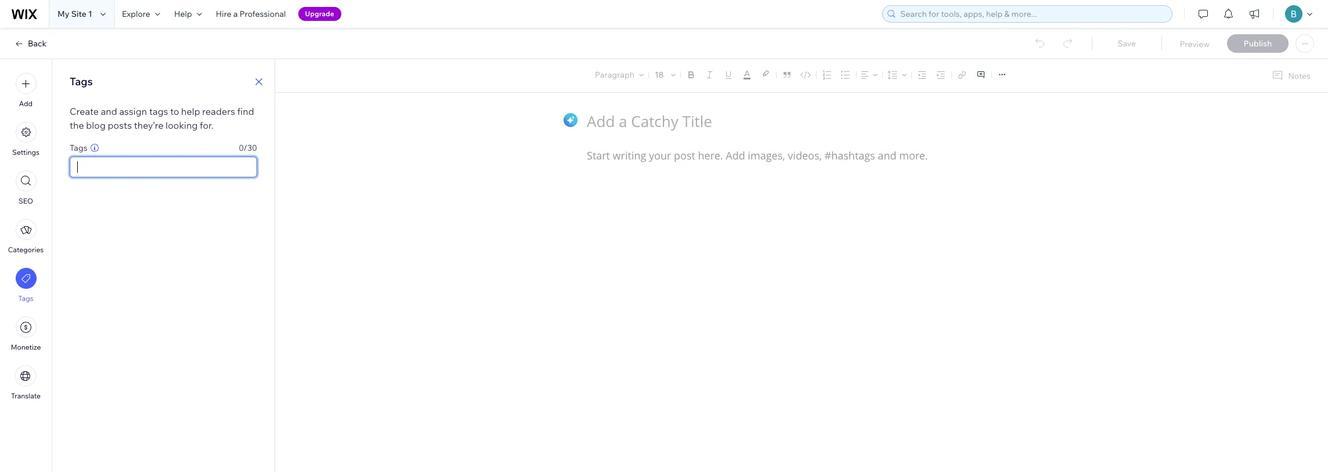 Task type: describe. For each thing, give the bounding box(es) containing it.
they're
[[134, 120, 164, 131]]

tags button
[[15, 268, 36, 303]]

blog
[[86, 120, 106, 131]]

/
[[244, 143, 247, 153]]

0
[[239, 143, 244, 153]]

assign
[[119, 106, 147, 117]]

seo
[[19, 197, 33, 206]]

my site 1
[[57, 9, 92, 19]]

help
[[181, 106, 200, 117]]

categories button
[[8, 219, 44, 254]]

seo button
[[15, 171, 36, 206]]

help
[[174, 9, 192, 19]]

0 vertical spatial tags
[[70, 75, 93, 88]]

create
[[70, 106, 99, 117]]

translate
[[11, 392, 41, 401]]

back button
[[14, 38, 47, 49]]

notes
[[1289, 71, 1311, 81]]

settings button
[[12, 122, 39, 157]]

looking
[[166, 120, 198, 131]]

30
[[247, 143, 257, 153]]

tags
[[149, 106, 168, 117]]

professional
[[240, 9, 286, 19]]

add button
[[15, 73, 36, 108]]

for.
[[200, 120, 214, 131]]

to
[[170, 106, 179, 117]]

find
[[237, 106, 254, 117]]

back
[[28, 38, 47, 49]]

hire a professional link
[[209, 0, 293, 28]]



Task type: locate. For each thing, give the bounding box(es) containing it.
readers
[[202, 106, 235, 117]]

the
[[70, 120, 84, 131]]

Add a Catchy Title text field
[[587, 111, 1005, 132]]

tags
[[70, 75, 93, 88], [70, 143, 87, 153], [18, 294, 33, 303]]

Search for tools, apps, help & more... field
[[897, 6, 1169, 22]]

explore
[[122, 9, 150, 19]]

posts
[[108, 120, 132, 131]]

2 vertical spatial tags
[[18, 294, 33, 303]]

tags up create
[[70, 75, 93, 88]]

menu containing add
[[0, 66, 52, 408]]

site
[[71, 9, 86, 19]]

paragraph button
[[593, 67, 646, 83]]

1
[[88, 9, 92, 19]]

hire
[[216, 9, 232, 19]]

a
[[233, 9, 238, 19]]

add
[[19, 99, 33, 108]]

and
[[101, 106, 117, 117]]

0 / 30
[[239, 143, 257, 153]]

notes button
[[1268, 68, 1315, 84]]

upgrade
[[305, 9, 334, 18]]

paragraph
[[595, 70, 635, 80]]

monetize button
[[11, 317, 41, 352]]

create and assign tags to help readers find the blog posts they're looking for.
[[70, 106, 254, 131]]

tags down the "the"
[[70, 143, 87, 153]]

help button
[[167, 0, 209, 28]]

categories
[[8, 246, 44, 254]]

my
[[57, 9, 69, 19]]

settings
[[12, 148, 39, 157]]

Tags field
[[74, 157, 253, 177]]

upgrade button
[[298, 7, 341, 21]]

tags up monetize button
[[18, 294, 33, 303]]

translate button
[[11, 366, 41, 401]]

monetize
[[11, 343, 41, 352]]

1 vertical spatial tags
[[70, 143, 87, 153]]

menu
[[0, 66, 52, 408]]

hire a professional
[[216, 9, 286, 19]]

tags inside button
[[18, 294, 33, 303]]



Task type: vqa. For each thing, say whether or not it's contained in the screenshot.
Professional
yes



